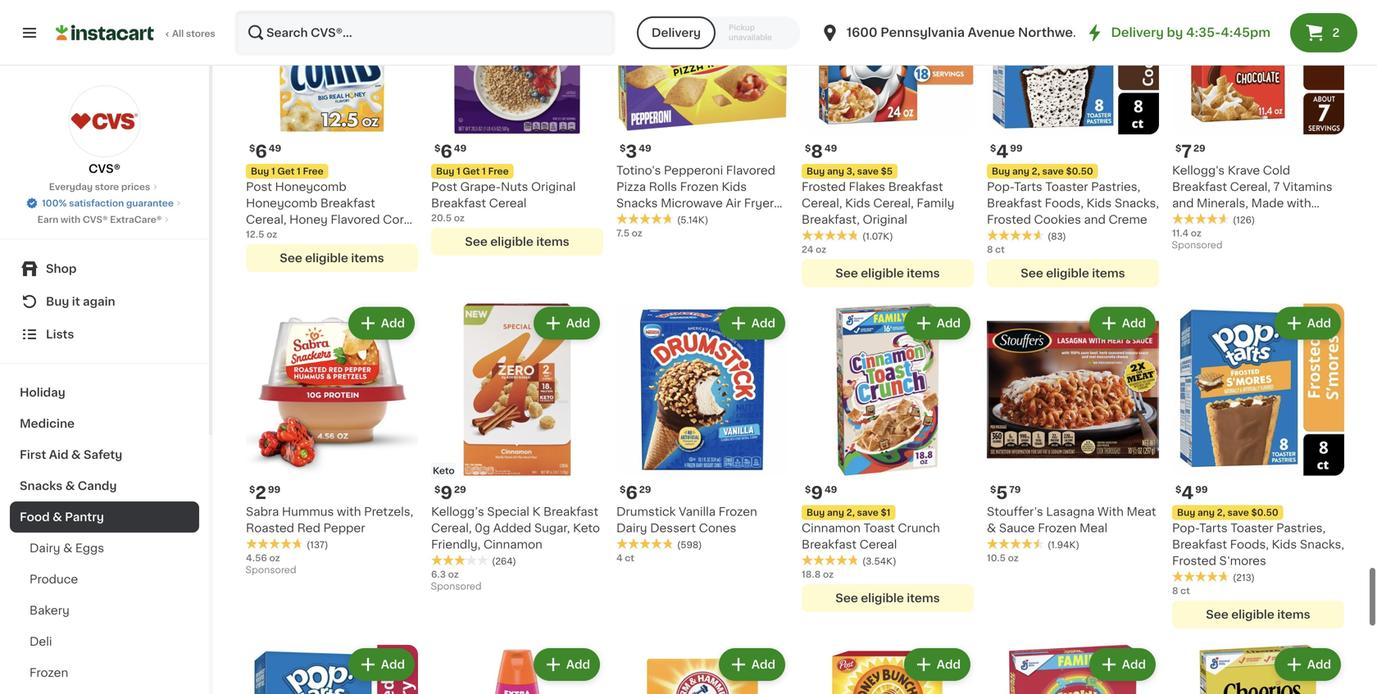 Task type: vqa. For each thing, say whether or not it's contained in the screenshot.
second Choose Replacement from the top
no



Task type: locate. For each thing, give the bounding box(es) containing it.
see eligible items button for post grape-nuts original breakfast cereal
[[431, 228, 604, 256]]

1 horizontal spatial 4
[[997, 143, 1009, 160]]

$ 4 99 for pop-tarts toaster pastries, breakfast foods, kids snacks, frosted s'mores
[[1176, 484, 1208, 502]]

northwest
[[1019, 27, 1086, 39]]

1 vertical spatial 2
[[255, 484, 266, 502]]

dairy & eggs
[[30, 543, 104, 554]]

2 horizontal spatial sponsored badge image
[[1173, 241, 1222, 250]]

breakfast up s'mores
[[1173, 539, 1228, 550]]

pop- inside pop-tarts toaster pastries, breakfast foods, kids snacks, frosted cookies and creme
[[987, 181, 1015, 193]]

delivery inside button
[[652, 27, 701, 39]]

with inside 'sabra hummus with pretzels, roasted red pepper'
[[337, 506, 361, 518]]

kids
[[722, 181, 747, 193], [846, 197, 871, 209], [1087, 197, 1112, 209], [1272, 539, 1298, 550]]

pastries, inside pop-tarts toaster pastries, breakfast foods, kids snacks, frosted cookies and creme
[[1092, 181, 1141, 193]]

all
[[172, 29, 184, 38]]

7 inside kellogg's krave cold breakfast cereal, 7 vitamins and minerals, made with whole grain, chocolate
[[1274, 181, 1280, 193]]

kids for pop-tarts toaster pastries, breakfast foods, kids snacks, frosted s'mores
[[1272, 539, 1298, 550]]

any inside product group
[[827, 167, 845, 176]]

frozen link
[[10, 658, 199, 689]]

0 horizontal spatial foods,
[[1045, 197, 1084, 209]]

4 1 from the left
[[482, 167, 486, 176]]

0 horizontal spatial and
[[1085, 214, 1106, 225]]

sponsored badge image for 7
[[1173, 241, 1222, 250]]

0 horizontal spatial pastries,
[[1092, 181, 1141, 193]]

2 horizontal spatial with
[[1287, 197, 1312, 209]]

0 horizontal spatial delivery
[[652, 27, 701, 39]]

see for pop-tarts toaster pastries, breakfast foods, kids snacks, frosted cookies and creme
[[1021, 268, 1044, 279]]

breakfast
[[889, 181, 944, 193], [1173, 181, 1228, 193], [320, 197, 375, 209], [431, 197, 486, 209], [987, 197, 1042, 209], [544, 506, 599, 518], [802, 539, 857, 550], [1173, 539, 1228, 550]]

& right food
[[53, 512, 62, 523]]

49 inside $ 8 49
[[825, 144, 837, 153]]

cereal down nuts
[[489, 197, 527, 209]]

see eligible items button down the (3.54k)
[[802, 584, 974, 612]]

0 vertical spatial buy any 2, save $0.50
[[992, 167, 1094, 176]]

$ 6 29
[[620, 484, 651, 502]]

oz right 24
[[816, 245, 827, 254]]

buy inside 'link'
[[46, 296, 69, 308]]

items down creme
[[1092, 268, 1126, 279]]

7.5
[[617, 229, 630, 238]]

original inside post grape-nuts original breakfast cereal 20.5 oz
[[531, 181, 576, 193]]

see eligible items button
[[431, 228, 604, 256], [246, 244, 418, 272], [802, 259, 974, 287], [987, 259, 1160, 287], [802, 584, 974, 612], [1173, 601, 1345, 629]]

8 inside product group
[[811, 143, 823, 160]]

2 horizontal spatial 8
[[1173, 587, 1179, 596]]

snacks up ready
[[617, 197, 658, 209]]

1 vertical spatial dairy
[[30, 543, 60, 554]]

oz for 5
[[1008, 554, 1019, 563]]

vitamins
[[1283, 181, 1333, 193]]

snacks up food
[[20, 481, 63, 492]]

1 9 from the left
[[441, 484, 453, 502]]

tarts for s'mores
[[1200, 523, 1228, 534]]

save up pop-tarts toaster pastries, breakfast foods, kids snacks, frosted s'mores
[[1228, 508, 1250, 517]]

0 vertical spatial original
[[531, 181, 576, 193]]

any for cinnamon toast crunch breakfast cereal
[[827, 508, 845, 517]]

100% satisfaction guarantee
[[42, 199, 174, 208]]

7 down cold
[[1274, 181, 1280, 193]]

2
[[1333, 27, 1340, 39], [255, 484, 266, 502]]

0 vertical spatial and
[[1173, 197, 1194, 209]]

post
[[246, 181, 272, 193], [431, 181, 457, 193]]

1 horizontal spatial $0.50
[[1252, 508, 1279, 517]]

see eligible items down the (83)
[[1021, 268, 1126, 279]]

9 up kellogg's
[[441, 484, 453, 502]]

items down pop-tarts toaster pastries, breakfast foods, kids snacks, frosted s'mores
[[1278, 609, 1311, 621]]

holiday
[[20, 387, 65, 399]]

1 horizontal spatial $ 6 49
[[435, 143, 467, 160]]

original up "(1.07k)"
[[863, 214, 908, 225]]

delivery
[[1112, 27, 1164, 39], [652, 27, 701, 39]]

$0.50 for s'mores
[[1252, 508, 1279, 517]]

toaster inside pop-tarts toaster pastries, breakfast foods, kids snacks, frosted cookies and creme
[[1046, 181, 1089, 193]]

frosted down buy any 3, save $5
[[802, 181, 846, 193]]

6 for post honeycomb honeycomb breakfast cereal, honey flavored corn cereal, kosher, small size box
[[255, 143, 267, 160]]

2 inside product group
[[255, 484, 266, 502]]

1 free from the left
[[303, 167, 324, 176]]

and up whole
[[1173, 197, 1194, 209]]

snacks, inside pop-tarts toaster pastries, breakfast foods, kids snacks, frosted cookies and creme
[[1115, 197, 1160, 209]]

any left '3,'
[[827, 167, 845, 176]]

tarts up cookies
[[1015, 181, 1043, 193]]

see eligible items button for pop-tarts toaster pastries, breakfast foods, kids snacks, frosted s'mores
[[1173, 601, 1345, 629]]

cereal down toast
[[860, 539, 897, 550]]

friendly,
[[431, 539, 481, 550]]

1 horizontal spatial 9
[[811, 484, 823, 502]]

breakfast up 18.8 oz
[[802, 539, 857, 550]]

& for eggs
[[63, 543, 72, 554]]

items for frosted flakes breakfast cereal, kids cereal, family breakfast, original
[[907, 268, 940, 279]]

any up pop-tarts toaster pastries, breakfast foods, kids snacks, frosted cookies and creme
[[1013, 167, 1030, 176]]

dairy inside drumstick vanilla frozen dairy dessert cones
[[617, 523, 647, 534]]

1 vertical spatial keto
[[573, 523, 600, 534]]

dairy down drumstick
[[617, 523, 647, 534]]

cereal, down flakes
[[874, 197, 914, 209]]

0 horizontal spatial 7
[[1182, 143, 1192, 160]]

0 horizontal spatial get
[[277, 167, 295, 176]]

buy down $ 8 49 at the top
[[807, 167, 825, 176]]

produce
[[30, 574, 78, 586]]

service type group
[[637, 16, 801, 49]]

0 vertical spatial ct
[[996, 245, 1005, 254]]

delivery for delivery
[[652, 27, 701, 39]]

cvs®
[[89, 163, 121, 175], [83, 215, 108, 224]]

cvs® up everyday store prices "link"
[[89, 163, 121, 175]]

2 buy 1 get 1 free from the left
[[436, 167, 509, 176]]

& inside "link"
[[53, 512, 62, 523]]

see down s'mores
[[1207, 609, 1229, 621]]

free up nuts
[[488, 167, 509, 176]]

kids inside pop-tarts toaster pastries, breakfast foods, kids snacks, frosted s'mores
[[1272, 539, 1298, 550]]

2, for cinnamon toast crunch breakfast cereal
[[847, 508, 855, 517]]

7 up kellogg's
[[1182, 143, 1192, 160]]

breakfast inside post grape-nuts original breakfast cereal 20.5 oz
[[431, 197, 486, 209]]

with inside earn with cvs® extracare® link
[[61, 215, 80, 224]]

save left $1
[[857, 508, 879, 517]]

ct
[[996, 245, 1005, 254], [625, 554, 635, 563], [1181, 587, 1191, 596]]

tarts inside pop-tarts toaster pastries, breakfast foods, kids snacks, frosted cookies and creme
[[1015, 181, 1043, 193]]

earn with cvs® extracare®
[[37, 215, 162, 224]]

0 vertical spatial toaster
[[1046, 181, 1089, 193]]

0 horizontal spatial $ 6 49
[[249, 143, 281, 160]]

product group
[[246, 0, 418, 272], [431, 0, 604, 256], [802, 0, 974, 287], [987, 0, 1160, 287], [1173, 0, 1345, 254], [246, 304, 418, 580], [431, 304, 604, 596], [617, 304, 789, 565], [802, 304, 974, 612], [987, 304, 1160, 565], [1173, 304, 1345, 629], [246, 645, 418, 695], [431, 645, 604, 695], [617, 645, 789, 695], [802, 645, 974, 695], [987, 645, 1160, 695], [1173, 645, 1345, 695]]

0 horizontal spatial 2,
[[847, 508, 855, 517]]

2, up cinnamon toast crunch breakfast cereal
[[847, 508, 855, 517]]

0 vertical spatial 8
[[811, 143, 823, 160]]

all stores link
[[56, 10, 216, 56]]

see eligible items down the (3.54k)
[[836, 593, 940, 604]]

items down size
[[351, 252, 384, 264]]

4 for pop-tarts toaster pastries, breakfast foods, kids snacks, frosted s'mores
[[1182, 484, 1194, 502]]

cvs® down satisfaction
[[83, 215, 108, 224]]

eligible down the (3.54k)
[[861, 593, 904, 604]]

kosher,
[[290, 230, 333, 242]]

sabra hummus with pretzels, roasted red pepper
[[246, 506, 414, 534]]

foods, inside pop-tarts toaster pastries, breakfast foods, kids snacks, frosted cookies and creme
[[1045, 197, 1084, 209]]

1 horizontal spatial snacks,
[[1300, 539, 1345, 550]]

10.5 oz
[[987, 554, 1019, 563]]

79
[[1010, 485, 1021, 494]]

0 horizontal spatial buy any 2, save $0.50
[[992, 167, 1094, 176]]

items down family
[[907, 268, 940, 279]]

oz right 4.56
[[269, 554, 280, 563]]

save up flakes
[[857, 167, 879, 176]]

6
[[255, 143, 267, 160], [441, 143, 452, 160], [626, 484, 638, 502]]

1 vertical spatial honeycomb
[[246, 197, 318, 209]]

29 up drumstick
[[639, 485, 651, 494]]

breakfast down kellogg's
[[1173, 181, 1228, 193]]

post for post grape-nuts original breakfast cereal 20.5 oz
[[431, 181, 457, 193]]

frosted inside pop-tarts toaster pastries, breakfast foods, kids snacks, frosted s'mores
[[1173, 555, 1217, 567]]

cinnamon inside kellogg's special k breakfast cereal, 0g added sugar, keto friendly, cinnamon
[[484, 539, 543, 550]]

see eligible items
[[465, 236, 570, 247], [280, 252, 384, 264], [836, 268, 940, 279], [1021, 268, 1126, 279], [836, 593, 940, 604], [1207, 609, 1311, 621]]

1 horizontal spatial 99
[[1010, 144, 1023, 153]]

0 horizontal spatial 29
[[454, 485, 466, 494]]

keto
[[433, 466, 455, 475], [573, 523, 600, 534]]

buy any 2, save $0.50 up pop-tarts toaster pastries, breakfast foods, kids snacks, frosted cookies and creme
[[992, 167, 1094, 176]]

& left candy
[[65, 481, 75, 492]]

9 up buy any 2, save $1
[[811, 484, 823, 502]]

stouffer's lasagna with meat & sauce frozen meal
[[987, 506, 1157, 534]]

1 get from the left
[[277, 167, 295, 176]]

eligible down (213)
[[1232, 609, 1275, 621]]

save
[[857, 167, 879, 176], [1043, 167, 1064, 176], [857, 508, 879, 517], [1228, 508, 1250, 517]]

1 horizontal spatial 7
[[1274, 181, 1280, 193]]

foods, up cookies
[[1045, 197, 1084, 209]]

1 vertical spatial foods,
[[1231, 539, 1269, 550]]

with up pepper
[[337, 506, 361, 518]]

kids inside totino's pepperoni flavored pizza rolls frozen kids snacks microwave air fryer ready
[[722, 181, 747, 193]]

& for pantry
[[53, 512, 62, 523]]

items for pop-tarts toaster pastries, breakfast foods, kids snacks, frosted cookies and creme
[[1092, 268, 1126, 279]]

buy left "it"
[[46, 296, 69, 308]]

0 vertical spatial 4
[[997, 143, 1009, 160]]

kellogg's special k breakfast cereal, 0g added sugar, keto friendly, cinnamon
[[431, 506, 600, 550]]

2 horizontal spatial ct
[[1181, 587, 1191, 596]]

2 $ 6 49 from the left
[[435, 143, 467, 160]]

0 horizontal spatial buy 1 get 1 free
[[251, 167, 324, 176]]

buy for pop-tarts toaster pastries, breakfast foods, kids snacks, frosted cookies and creme
[[992, 167, 1011, 176]]

see eligible items down (213)
[[1207, 609, 1311, 621]]

pop- for pop-tarts toaster pastries, breakfast foods, kids snacks, frosted cookies and creme
[[987, 181, 1015, 193]]

flavored up fryer
[[726, 165, 776, 176]]

99 up sabra on the left of page
[[268, 485, 281, 494]]

(1.07k)
[[863, 232, 894, 241]]

foods, inside pop-tarts toaster pastries, breakfast foods, kids snacks, frosted s'mores
[[1231, 539, 1269, 550]]

oz right 6.3
[[448, 570, 459, 579]]

see eligible items for frosted flakes breakfast cereal, kids cereal, family breakfast, original
[[836, 268, 940, 279]]

8 for pop-tarts toaster pastries, breakfast foods, kids snacks, frosted cookies and creme
[[987, 245, 993, 254]]

99 up pop-tarts toaster pastries, breakfast foods, kids snacks, frosted s'mores
[[1196, 485, 1208, 494]]

ct for pop-tarts toaster pastries, breakfast foods, kids snacks, frosted cookies and creme
[[996, 245, 1005, 254]]

0 horizontal spatial flavored
[[331, 214, 380, 225]]

foods, up s'mores
[[1231, 539, 1269, 550]]

sponsored badge image
[[1173, 241, 1222, 250], [246, 566, 296, 575], [431, 582, 481, 592]]

keto right sugar,
[[573, 523, 600, 534]]

0 vertical spatial foods,
[[1045, 197, 1084, 209]]

0 horizontal spatial snacks,
[[1115, 197, 1160, 209]]

buy 1 get 1 free up grape-
[[436, 167, 509, 176]]

1 vertical spatial original
[[863, 214, 908, 225]]

items down crunch
[[907, 593, 940, 604]]

oz for buy any 2, save $1
[[823, 570, 834, 579]]

1 horizontal spatial buy 1 get 1 free
[[436, 167, 509, 176]]

0 horizontal spatial 99
[[268, 485, 281, 494]]

k
[[533, 506, 541, 518]]

29 for 7
[[1194, 144, 1206, 153]]

$0.50 up pop-tarts toaster pastries, breakfast foods, kids snacks, frosted cookies and creme
[[1066, 167, 1094, 176]]

kellogg's
[[1173, 165, 1225, 176]]

ct for drumstick vanilla frozen dairy dessert cones
[[625, 554, 635, 563]]

frosted inside pop-tarts toaster pastries, breakfast foods, kids snacks, frosted cookies and creme
[[987, 214, 1032, 225]]

save inside product group
[[857, 167, 879, 176]]

29 inside $ 6 29
[[639, 485, 651, 494]]

nuts
[[501, 181, 528, 193]]

$
[[249, 144, 255, 153], [435, 144, 441, 153], [620, 144, 626, 153], [805, 144, 811, 153], [991, 144, 997, 153], [1176, 144, 1182, 153], [249, 485, 255, 494], [435, 485, 441, 494], [620, 485, 626, 494], [805, 485, 811, 494], [991, 485, 997, 494], [1176, 485, 1182, 494]]

get for post grape-nuts original breakfast cereal
[[463, 167, 480, 176]]

frosted for pop-tarts toaster pastries, breakfast foods, kids snacks, frosted s'mores
[[1173, 555, 1217, 567]]

items down post grape-nuts original breakfast cereal 20.5 oz
[[536, 236, 570, 247]]

1 $ 6 49 from the left
[[249, 143, 281, 160]]

0 horizontal spatial cinnamon
[[484, 539, 543, 550]]

items
[[536, 236, 570, 247], [351, 252, 384, 264], [907, 268, 940, 279], [1092, 268, 1126, 279], [907, 593, 940, 604], [1278, 609, 1311, 621]]

cereal, left kosher,
[[246, 230, 287, 242]]

post honeycomb honeycomb breakfast cereal, honey flavored corn cereal, kosher, small size box
[[246, 181, 417, 242]]

1 vertical spatial pop-
[[1173, 523, 1200, 534]]

see eligible items button for pop-tarts toaster pastries, breakfast foods, kids snacks, frosted cookies and creme
[[987, 259, 1160, 287]]

candy
[[78, 481, 117, 492]]

2 9 from the left
[[811, 484, 823, 502]]

earn with cvs® extracare® link
[[37, 213, 172, 226]]

get for post honeycomb honeycomb breakfast cereal, honey flavored corn cereal, kosher, small size box
[[277, 167, 295, 176]]

cinnamon down added
[[484, 539, 543, 550]]

2 vertical spatial with
[[337, 506, 361, 518]]

post for post honeycomb honeycomb breakfast cereal, honey flavored corn cereal, kosher, small size box
[[246, 181, 272, 193]]

2 horizontal spatial 99
[[1196, 485, 1208, 494]]

eligible inside product group
[[861, 268, 904, 279]]

with
[[1287, 197, 1312, 209], [61, 215, 80, 224], [337, 506, 361, 518]]

buy up 20.5
[[436, 167, 455, 176]]

small
[[335, 230, 367, 242]]

29 inside the $ 9 29
[[454, 485, 466, 494]]

oz right 18.8
[[823, 570, 834, 579]]

1 horizontal spatial with
[[337, 506, 361, 518]]

see eligible items button for cinnamon toast crunch breakfast cereal
[[802, 584, 974, 612]]

sponsored badge image for 9
[[431, 582, 481, 592]]

tarts inside pop-tarts toaster pastries, breakfast foods, kids snacks, frosted s'mores
[[1200, 523, 1228, 534]]

breakfast up 20.5
[[431, 197, 486, 209]]

toaster up s'mores
[[1231, 523, 1274, 534]]

1 vertical spatial frosted
[[987, 214, 1032, 225]]

1 vertical spatial cinnamon
[[484, 539, 543, 550]]

post up 12.5 oz
[[246, 181, 272, 193]]

buy up pop-tarts toaster pastries, breakfast foods, kids snacks, frosted cookies and creme
[[992, 167, 1011, 176]]

8 ct
[[987, 245, 1005, 254], [1173, 587, 1191, 596]]

0 horizontal spatial with
[[61, 215, 80, 224]]

0 horizontal spatial 9
[[441, 484, 453, 502]]

any up pop-tarts toaster pastries, breakfast foods, kids snacks, frosted s'mores
[[1198, 508, 1215, 517]]

0 vertical spatial flavored
[[726, 165, 776, 176]]

breakfast up small
[[320, 197, 375, 209]]

pop- inside pop-tarts toaster pastries, breakfast foods, kids snacks, frosted s'mores
[[1173, 523, 1200, 534]]

$ inside $ 9 49
[[805, 485, 811, 494]]

0 vertical spatial cereal
[[489, 197, 527, 209]]

post inside post honeycomb honeycomb breakfast cereal, honey flavored corn cereal, kosher, small size box
[[246, 181, 272, 193]]

1 horizontal spatial foods,
[[1231, 539, 1269, 550]]

snacks, inside pop-tarts toaster pastries, breakfast foods, kids snacks, frosted s'mores
[[1300, 539, 1345, 550]]

see down post grape-nuts original breakfast cereal 20.5 oz
[[465, 236, 488, 247]]

see down kosher,
[[280, 252, 302, 264]]

0 horizontal spatial cereal
[[489, 197, 527, 209]]

2 vertical spatial 4
[[617, 554, 623, 563]]

frosted flakes breakfast cereal, kids cereal, family breakfast, original
[[802, 181, 955, 225]]

see eligible items button for frosted flakes breakfast cereal, kids cereal, family breakfast, original
[[802, 259, 974, 287]]

foods, for s'mores
[[1231, 539, 1269, 550]]

49
[[269, 144, 281, 153], [454, 144, 467, 153], [639, 144, 652, 153], [825, 144, 837, 153], [825, 485, 838, 494]]

0 horizontal spatial 8 ct
[[987, 245, 1005, 254]]

see
[[465, 236, 488, 247], [280, 252, 302, 264], [836, 268, 858, 279], [1021, 268, 1044, 279], [836, 593, 858, 604], [1207, 609, 1229, 621]]

2 vertical spatial ct
[[1181, 587, 1191, 596]]

breakfast inside pop-tarts toaster pastries, breakfast foods, kids snacks, frosted s'mores
[[1173, 539, 1228, 550]]

see for frosted flakes breakfast cereal, kids cereal, family breakfast, original
[[836, 268, 858, 279]]

1 vertical spatial with
[[61, 215, 80, 224]]

20.5
[[431, 213, 452, 222]]

2 vertical spatial sponsored badge image
[[431, 582, 481, 592]]

pantry
[[65, 512, 104, 523]]

None search field
[[235, 10, 616, 56]]

0 vertical spatial snacks,
[[1115, 197, 1160, 209]]

Search field
[[236, 11, 614, 54]]

cereal, inside kellogg's special k breakfast cereal, 0g added sugar, keto friendly, cinnamon
[[431, 523, 472, 534]]

frozen down "pepperoni" on the top
[[680, 181, 719, 193]]

1 buy 1 get 1 free from the left
[[251, 167, 324, 176]]

family
[[917, 197, 955, 209]]

oz for 2
[[269, 554, 280, 563]]

s'mores
[[1220, 555, 1267, 567]]

frosted left cookies
[[987, 214, 1032, 225]]

any for frosted flakes breakfast cereal, kids cereal, family breakfast, original
[[827, 167, 845, 176]]

free
[[303, 167, 324, 176], [488, 167, 509, 176]]

honey
[[290, 214, 328, 225]]

see eligible items for pop-tarts toaster pastries, breakfast foods, kids snacks, frosted cookies and creme
[[1021, 268, 1126, 279]]

1 horizontal spatial 29
[[639, 485, 651, 494]]

0 horizontal spatial tarts
[[1015, 181, 1043, 193]]

2 free from the left
[[488, 167, 509, 176]]

1 vertical spatial $ 4 99
[[1176, 484, 1208, 502]]

sponsored badge image down 11.4 oz in the right of the page
[[1173, 241, 1222, 250]]

toaster inside pop-tarts toaster pastries, breakfast foods, kids snacks, frosted s'mores
[[1231, 523, 1274, 534]]

sponsored badge image for 2
[[246, 566, 296, 575]]

frozen up cones
[[719, 506, 758, 518]]

product group containing 7
[[1173, 0, 1345, 254]]

$ 4 99 for pop-tarts toaster pastries, breakfast foods, kids snacks, frosted cookies and creme
[[991, 143, 1023, 160]]

1 vertical spatial 4
[[1182, 484, 1194, 502]]

snacks, for pop-tarts toaster pastries, breakfast foods, kids snacks, frosted s'mores
[[1300, 539, 1345, 550]]

frosted
[[802, 181, 846, 193], [987, 214, 1032, 225], [1173, 555, 1217, 567]]

$ inside $ 6 29
[[620, 485, 626, 494]]

breakfast inside kellogg's krave cold breakfast cereal, 7 vitamins and minerals, made with whole grain, chocolate
[[1173, 181, 1228, 193]]

1 vertical spatial cereal
[[860, 539, 897, 550]]

post up 20.5
[[431, 181, 457, 193]]

1 horizontal spatial snacks
[[617, 197, 658, 209]]

with down the vitamins
[[1287, 197, 1312, 209]]

fryer
[[744, 197, 774, 209]]

buy any 2, save $0.50
[[992, 167, 1094, 176], [1178, 508, 1279, 517]]

product group containing 8
[[802, 0, 974, 287]]

1 vertical spatial flavored
[[331, 214, 380, 225]]

see down "breakfast,"
[[836, 268, 858, 279]]

breakfast inside frosted flakes breakfast cereal, kids cereal, family breakfast, original
[[889, 181, 944, 193]]

0 vertical spatial cinnamon
[[802, 523, 861, 534]]

eligible down post grape-nuts original breakfast cereal 20.5 oz
[[491, 236, 534, 247]]

cereal,
[[1231, 181, 1271, 193], [802, 197, 843, 209], [874, 197, 914, 209], [246, 214, 287, 225], [246, 230, 287, 242], [431, 523, 472, 534]]

see eligible items button down the (83)
[[987, 259, 1160, 287]]

see eligible items button down (213)
[[1173, 601, 1345, 629]]

1 post from the left
[[246, 181, 272, 193]]

8 ct for pop-tarts toaster pastries, breakfast foods, kids snacks, frosted cookies and creme
[[987, 245, 1005, 254]]

vanilla
[[679, 506, 716, 518]]

free for post grape-nuts original breakfast cereal
[[488, 167, 509, 176]]

oz right 20.5
[[454, 213, 465, 222]]

cereal, down krave
[[1231, 181, 1271, 193]]

29 up kellogg's
[[454, 485, 466, 494]]

0 vertical spatial with
[[1287, 197, 1312, 209]]

totino's
[[617, 165, 661, 176]]

first aid & safety
[[20, 449, 122, 461]]

10.5
[[987, 554, 1006, 563]]

breakfast up family
[[889, 181, 944, 193]]

99 up pop-tarts toaster pastries, breakfast foods, kids snacks, frosted cookies and creme
[[1010, 144, 1023, 153]]

2 vertical spatial frosted
[[1173, 555, 1217, 567]]

1 horizontal spatial cereal
[[860, 539, 897, 550]]

crunch
[[898, 523, 940, 534]]

& right aid
[[71, 449, 81, 461]]

1 horizontal spatial flavored
[[726, 165, 776, 176]]

1 horizontal spatial 2,
[[1032, 167, 1040, 176]]

kids for pop-tarts toaster pastries, breakfast foods, kids snacks, frosted cookies and creme
[[1087, 197, 1112, 209]]

cereal, up friendly,
[[431, 523, 472, 534]]

toaster up cookies
[[1046, 181, 1089, 193]]

0 vertical spatial tarts
[[1015, 181, 1043, 193]]

buy inside product group
[[807, 167, 825, 176]]

foods,
[[1045, 197, 1084, 209], [1231, 539, 1269, 550]]

1 horizontal spatial keto
[[573, 523, 600, 534]]

29 inside $ 7 29
[[1194, 144, 1206, 153]]

99 for pop-tarts toaster pastries, breakfast foods, kids snacks, frosted cookies and creme
[[1010, 144, 1023, 153]]

sauce
[[999, 523, 1035, 534]]

save up pop-tarts toaster pastries, breakfast foods, kids snacks, frosted cookies and creme
[[1043, 167, 1064, 176]]

0 horizontal spatial 2
[[255, 484, 266, 502]]

& inside stouffer's lasagna with meat & sauce frozen meal
[[987, 523, 997, 534]]

2 get from the left
[[463, 167, 480, 176]]

0 horizontal spatial 6
[[255, 143, 267, 160]]

0 horizontal spatial $ 4 99
[[991, 143, 1023, 160]]

1 horizontal spatial and
[[1173, 197, 1194, 209]]

29
[[1194, 144, 1206, 153], [454, 485, 466, 494], [639, 485, 651, 494]]

0 vertical spatial $ 4 99
[[991, 143, 1023, 160]]

see eligible items inside product group
[[836, 268, 940, 279]]

buy 1 get 1 free for post honeycomb honeycomb breakfast cereal, honey flavored corn cereal, kosher, small size box
[[251, 167, 324, 176]]

1
[[271, 167, 275, 176], [297, 167, 301, 176], [457, 167, 461, 176], [482, 167, 486, 176]]

and
[[1173, 197, 1194, 209], [1085, 214, 1106, 225]]

1 vertical spatial tarts
[[1200, 523, 1228, 534]]

12.5
[[246, 230, 264, 239]]

items for post grape-nuts original breakfast cereal
[[536, 236, 570, 247]]

buy any 3, save $5
[[807, 167, 893, 176]]

0 horizontal spatial frosted
[[802, 181, 846, 193]]

0 horizontal spatial sponsored badge image
[[246, 566, 296, 575]]

pastries, inside pop-tarts toaster pastries, breakfast foods, kids snacks, frosted s'mores
[[1277, 523, 1326, 534]]

1 vertical spatial toaster
[[1231, 523, 1274, 534]]

see eligible items button down small
[[246, 244, 418, 272]]

with
[[1098, 506, 1124, 518]]

delivery for delivery by 4:35-4:45pm
[[1112, 27, 1164, 39]]

2 post from the left
[[431, 181, 457, 193]]

see inside product group
[[836, 268, 858, 279]]

1 horizontal spatial 2
[[1333, 27, 1340, 39]]

items inside product group
[[907, 268, 940, 279]]

1 horizontal spatial pastries,
[[1277, 523, 1326, 534]]

0 horizontal spatial toaster
[[1046, 181, 1089, 193]]

dessert
[[650, 523, 696, 534]]

instacart logo image
[[56, 23, 154, 43]]

29 up kellogg's
[[1194, 144, 1206, 153]]

post inside post grape-nuts original breakfast cereal 20.5 oz
[[431, 181, 457, 193]]

0 vertical spatial pop-
[[987, 181, 1015, 193]]

12.5 oz
[[246, 230, 277, 239]]

0 horizontal spatial pop-
[[987, 181, 1015, 193]]

buy for cinnamon toast crunch breakfast cereal
[[807, 508, 825, 517]]

see eligible items button down post grape-nuts original breakfast cereal 20.5 oz
[[431, 228, 604, 256]]

2 horizontal spatial 6
[[626, 484, 638, 502]]

0 horizontal spatial keto
[[433, 466, 455, 475]]

8 ct for pop-tarts toaster pastries, breakfast foods, kids snacks, frosted s'mores
[[1173, 587, 1191, 596]]

1 vertical spatial sponsored badge image
[[246, 566, 296, 575]]

$0.50
[[1066, 167, 1094, 176], [1252, 508, 1279, 517]]

buy it again link
[[10, 285, 199, 318]]

49 for post grape-nuts original breakfast cereal
[[454, 144, 467, 153]]

dairy up 'produce'
[[30, 543, 60, 554]]

$ inside the $ 2 99
[[249, 485, 255, 494]]

0 vertical spatial dairy
[[617, 523, 647, 534]]

2 horizontal spatial 29
[[1194, 144, 1206, 153]]

1 horizontal spatial cinnamon
[[802, 523, 861, 534]]

buy for pop-tarts toaster pastries, breakfast foods, kids snacks, frosted s'mores
[[1178, 508, 1196, 517]]

0 horizontal spatial snacks
[[20, 481, 63, 492]]

prices
[[121, 182, 150, 191]]

& left "sauce"
[[987, 523, 997, 534]]

tarts
[[1015, 181, 1043, 193], [1200, 523, 1228, 534]]

medicine
[[20, 418, 75, 430]]

see eligible items down small
[[280, 252, 384, 264]]

49 inside $ 9 49
[[825, 485, 838, 494]]

see eligible items button for post honeycomb honeycomb breakfast cereal, honey flavored corn cereal, kosher, small size box
[[246, 244, 418, 272]]

2, up pop-tarts toaster pastries, breakfast foods, kids snacks, frosted cookies and creme
[[1032, 167, 1040, 176]]

1 horizontal spatial toaster
[[1231, 523, 1274, 534]]

1 horizontal spatial 8 ct
[[1173, 587, 1191, 596]]

breakfast inside post honeycomb honeycomb breakfast cereal, honey flavored corn cereal, kosher, small size box
[[320, 197, 375, 209]]

2, up pop-tarts toaster pastries, breakfast foods, kids snacks, frosted s'mores
[[1217, 508, 1226, 517]]

get up grape-
[[463, 167, 480, 176]]

kids inside pop-tarts toaster pastries, breakfast foods, kids snacks, frosted cookies and creme
[[1087, 197, 1112, 209]]

4 ct
[[617, 554, 635, 563]]



Task type: describe. For each thing, give the bounding box(es) containing it.
see eligible items for pop-tarts toaster pastries, breakfast foods, kids snacks, frosted s'mores
[[1207, 609, 1311, 621]]

$ inside $ 3 49
[[620, 144, 626, 153]]

save for cinnamon toast crunch breakfast cereal
[[857, 508, 879, 517]]

buy any 2, save $0.50 for cookies
[[992, 167, 1094, 176]]

cold
[[1264, 165, 1291, 176]]

any for pop-tarts toaster pastries, breakfast foods, kids snacks, frosted cookies and creme
[[1013, 167, 1030, 176]]

(5.14k)
[[677, 215, 709, 224]]

eligible for pop-tarts toaster pastries, breakfast foods, kids snacks, frosted s'mores
[[1232, 609, 1275, 621]]

1600 pennsylvania avenue northwest
[[847, 27, 1086, 39]]

cereal inside post grape-nuts original breakfast cereal 20.5 oz
[[489, 197, 527, 209]]

frosted for pop-tarts toaster pastries, breakfast foods, kids snacks, frosted cookies and creme
[[987, 214, 1032, 225]]

6.3 oz
[[431, 570, 459, 579]]

99 for pop-tarts toaster pastries, breakfast foods, kids snacks, frosted s'mores
[[1196, 485, 1208, 494]]

1600
[[847, 27, 878, 39]]

pastries, for pop-tarts toaster pastries, breakfast foods, kids snacks, frosted s'mores
[[1277, 523, 1326, 534]]

produce link
[[10, 564, 199, 595]]

snacks, for pop-tarts toaster pastries, breakfast foods, kids snacks, frosted cookies and creme
[[1115, 197, 1160, 209]]

stores
[[186, 29, 215, 38]]

items for cinnamon toast crunch breakfast cereal
[[907, 593, 940, 604]]

cereal, up "breakfast,"
[[802, 197, 843, 209]]

sugar,
[[535, 523, 570, 534]]

save for frosted flakes breakfast cereal, kids cereal, family breakfast, original
[[857, 167, 879, 176]]

buy any 2, save $0.50 for s'mores
[[1178, 508, 1279, 517]]

see eligible items for post honeycomb honeycomb breakfast cereal, honey flavored corn cereal, kosher, small size box
[[280, 252, 384, 264]]

cinnamon inside cinnamon toast crunch breakfast cereal
[[802, 523, 861, 534]]

extracare®
[[110, 215, 162, 224]]

flavored inside totino's pepperoni flavored pizza rolls frozen kids snacks microwave air fryer ready
[[726, 165, 776, 176]]

see for post grape-nuts original breakfast cereal
[[465, 236, 488, 247]]

kids for totino's pepperoni flavored pizza rolls frozen kids snacks microwave air fryer ready
[[722, 181, 747, 193]]

2 1 from the left
[[297, 167, 301, 176]]

cones
[[699, 523, 737, 534]]

food & pantry link
[[10, 502, 199, 533]]

guarantee
[[126, 199, 174, 208]]

store
[[95, 182, 119, 191]]

first
[[20, 449, 46, 461]]

avenue
[[968, 27, 1016, 39]]

49 for frosted flakes breakfast cereal, kids cereal, family breakfast, original
[[825, 144, 837, 153]]

6.3
[[431, 570, 446, 579]]

eligible for pop-tarts toaster pastries, breakfast foods, kids snacks, frosted cookies and creme
[[1047, 268, 1090, 279]]

buy for frosted flakes breakfast cereal, kids cereal, family breakfast, original
[[807, 167, 825, 176]]

buy for post grape-nuts original breakfast cereal
[[436, 167, 455, 176]]

frozen inside totino's pepperoni flavored pizza rolls frozen kids snacks microwave air fryer ready
[[680, 181, 719, 193]]

save for pop-tarts toaster pastries, breakfast foods, kids snacks, frosted cookies and creme
[[1043, 167, 1064, 176]]

stouffer's
[[987, 506, 1044, 518]]

keto inside kellogg's special k breakfast cereal, 0g added sugar, keto friendly, cinnamon
[[573, 523, 600, 534]]

everyday store prices
[[49, 182, 150, 191]]

frosted inside frosted flakes breakfast cereal, kids cereal, family breakfast, original
[[802, 181, 846, 193]]

eggs
[[75, 543, 104, 554]]

kids inside frosted flakes breakfast cereal, kids cereal, family breakfast, original
[[846, 197, 871, 209]]

eligible for frosted flakes breakfast cereal, kids cereal, family breakfast, original
[[861, 268, 904, 279]]

$ 7 29
[[1176, 143, 1206, 160]]

see for cinnamon toast crunch breakfast cereal
[[836, 593, 858, 604]]

frozen inside drumstick vanilla frozen dairy dessert cones
[[719, 506, 758, 518]]

cvs® logo image
[[68, 85, 141, 157]]

1 1 from the left
[[271, 167, 275, 176]]

9 for buy
[[811, 484, 823, 502]]

7.5 oz
[[617, 229, 643, 238]]

8 for pop-tarts toaster pastries, breakfast foods, kids snacks, frosted s'mores
[[1173, 587, 1179, 596]]

1 vertical spatial cvs®
[[83, 215, 108, 224]]

$ inside $ 8 49
[[805, 144, 811, 153]]

oz right 12.5
[[267, 230, 277, 239]]

2, for pop-tarts toaster pastries, breakfast foods, kids snacks, frosted cookies and creme
[[1032, 167, 1040, 176]]

breakfast inside cinnamon toast crunch breakfast cereal
[[802, 539, 857, 550]]

see eligible items for cinnamon toast crunch breakfast cereal
[[836, 593, 940, 604]]

11.4 oz
[[1173, 229, 1202, 238]]

chocolate
[[1249, 214, 1308, 225]]

4.56
[[246, 554, 267, 563]]

product group containing 2
[[246, 304, 418, 580]]

2 inside button
[[1333, 27, 1340, 39]]

corn
[[383, 214, 411, 225]]

foods, for cookies
[[1045, 197, 1084, 209]]

deli
[[30, 636, 52, 648]]

whole
[[1173, 214, 1209, 225]]

$ inside $ 5 79
[[991, 485, 997, 494]]

shop
[[46, 263, 77, 275]]

1 vertical spatial snacks
[[20, 481, 63, 492]]

ct for pop-tarts toaster pastries, breakfast foods, kids snacks, frosted s'mores
[[1181, 587, 1191, 596]]

2, for pop-tarts toaster pastries, breakfast foods, kids snacks, frosted s'mores
[[1217, 508, 1226, 517]]

kellogg's
[[431, 506, 484, 518]]

oz for 9
[[448, 570, 459, 579]]

4 for pop-tarts toaster pastries, breakfast foods, kids snacks, frosted cookies and creme
[[997, 143, 1009, 160]]

2 button
[[1291, 13, 1358, 52]]

items for post honeycomb honeycomb breakfast cereal, honey flavored corn cereal, kosher, small size box
[[351, 252, 384, 264]]

eligible for cinnamon toast crunch breakfast cereal
[[861, 593, 904, 604]]

pastries, for pop-tarts toaster pastries, breakfast foods, kids snacks, frosted cookies and creme
[[1092, 181, 1141, 193]]

breakfast inside pop-tarts toaster pastries, breakfast foods, kids snacks, frosted cookies and creme
[[987, 197, 1042, 209]]

with inside kellogg's krave cold breakfast cereal, 7 vitamins and minerals, made with whole grain, chocolate
[[1287, 197, 1312, 209]]

(1.94k)
[[1048, 541, 1080, 550]]

$ 6 49 for post honeycomb honeycomb breakfast cereal, honey flavored corn cereal, kosher, small size box
[[249, 143, 281, 160]]

0 vertical spatial keto
[[433, 466, 455, 475]]

items for pop-tarts toaster pastries, breakfast foods, kids snacks, frosted s'mores
[[1278, 609, 1311, 621]]

49 for cinnamon toast crunch breakfast cereal
[[825, 485, 838, 494]]

original inside frosted flakes breakfast cereal, kids cereal, family breakfast, original
[[863, 214, 908, 225]]

snacks inside totino's pepperoni flavored pizza rolls frozen kids snacks microwave air fryer ready
[[617, 197, 658, 209]]

see eligible items for post grape-nuts original breakfast cereal
[[465, 236, 570, 247]]

flavored inside post honeycomb honeycomb breakfast cereal, honey flavored corn cereal, kosher, small size box
[[331, 214, 380, 225]]

pop-tarts toaster pastries, breakfast foods, kids snacks, frosted cookies and creme
[[987, 181, 1160, 225]]

ready
[[617, 214, 654, 225]]

oz inside post grape-nuts original breakfast cereal 20.5 oz
[[454, 213, 465, 222]]

0 vertical spatial 7
[[1182, 143, 1192, 160]]

3 1 from the left
[[457, 167, 461, 176]]

delivery button
[[637, 16, 716, 49]]

product group containing 5
[[987, 304, 1160, 565]]

eligible for post honeycomb honeycomb breakfast cereal, honey flavored corn cereal, kosher, small size box
[[305, 252, 348, 264]]

first aid & safety link
[[10, 440, 199, 471]]

creme
[[1109, 214, 1148, 225]]

again
[[83, 296, 115, 308]]

breakfast inside kellogg's special k breakfast cereal, 0g added sugar, keto friendly, cinnamon
[[544, 506, 599, 518]]

made
[[1252, 197, 1285, 209]]

29 for 6
[[639, 485, 651, 494]]

oz for buy any 3, save $5
[[816, 245, 827, 254]]

it
[[72, 296, 80, 308]]

(83)
[[1048, 232, 1067, 241]]

flakes
[[849, 181, 886, 193]]

29 for 9
[[454, 485, 466, 494]]

toaster for s'mores
[[1231, 523, 1274, 534]]

(213)
[[1233, 573, 1255, 582]]

drumstick vanilla frozen dairy dessert cones
[[617, 506, 758, 534]]

6 for post grape-nuts original breakfast cereal
[[441, 143, 452, 160]]

red
[[297, 523, 321, 534]]

holiday link
[[10, 377, 199, 408]]

9 for kellogg's
[[441, 484, 453, 502]]

frozen down deli
[[30, 668, 68, 679]]

see for post honeycomb honeycomb breakfast cereal, honey flavored corn cereal, kosher, small size box
[[280, 252, 302, 264]]

$ 5 79
[[991, 484, 1021, 502]]

food & pantry
[[20, 512, 104, 523]]

0 vertical spatial cvs®
[[89, 163, 121, 175]]

100%
[[42, 199, 67, 208]]

bakery link
[[10, 595, 199, 627]]

$ 6 49 for post grape-nuts original breakfast cereal
[[435, 143, 467, 160]]

$ 8 49
[[805, 143, 837, 160]]

3,
[[847, 167, 855, 176]]

krave
[[1228, 165, 1261, 176]]

pop- for pop-tarts toaster pastries, breakfast foods, kids snacks, frosted s'mores
[[1173, 523, 1200, 534]]

0 vertical spatial honeycomb
[[275, 181, 347, 193]]

earn
[[37, 215, 58, 224]]

any for pop-tarts toaster pastries, breakfast foods, kids snacks, frosted s'mores
[[1198, 508, 1215, 517]]

49 inside $ 3 49
[[639, 144, 652, 153]]

cereal inside cinnamon toast crunch breakfast cereal
[[860, 539, 897, 550]]

breakfast,
[[802, 214, 860, 225]]

post grape-nuts original breakfast cereal 20.5 oz
[[431, 181, 576, 222]]

cereal, up 12.5 oz
[[246, 214, 287, 225]]

save for pop-tarts toaster pastries, breakfast foods, kids snacks, frosted s'mores
[[1228, 508, 1250, 517]]

and inside kellogg's krave cold breakfast cereal, 7 vitamins and minerals, made with whole grain, chocolate
[[1173, 197, 1194, 209]]

see for pop-tarts toaster pastries, breakfast foods, kids snacks, frosted s'mores
[[1207, 609, 1229, 621]]

hummus
[[282, 506, 334, 518]]

deli link
[[10, 627, 199, 658]]

rolls
[[649, 181, 677, 193]]

shop link
[[10, 253, 199, 285]]

totino's pepperoni flavored pizza rolls frozen kids snacks microwave air fryer ready
[[617, 165, 776, 225]]

buy for post honeycomb honeycomb breakfast cereal, honey flavored corn cereal, kosher, small size box
[[251, 167, 269, 176]]

$ inside $ 7 29
[[1176, 144, 1182, 153]]

(264)
[[492, 557, 516, 566]]

(3.54k)
[[863, 557, 897, 566]]

& for candy
[[65, 481, 75, 492]]

free for post honeycomb honeycomb breakfast cereal, honey flavored corn cereal, kosher, small size box
[[303, 167, 324, 176]]

pennsylvania
[[881, 27, 965, 39]]

grain,
[[1212, 214, 1246, 225]]

and inside pop-tarts toaster pastries, breakfast foods, kids snacks, frosted cookies and creme
[[1085, 214, 1106, 225]]

oz for 3
[[632, 229, 643, 238]]

4.56 oz
[[246, 554, 280, 563]]

$ inside the $ 9 29
[[435, 485, 441, 494]]

frozen inside stouffer's lasagna with meat & sauce frozen meal
[[1038, 523, 1077, 534]]

0 horizontal spatial dairy
[[30, 543, 60, 554]]

cereal, inside kellogg's krave cold breakfast cereal, 7 vitamins and minerals, made with whole grain, chocolate
[[1231, 181, 1271, 193]]

size
[[370, 230, 392, 242]]

oz for 7
[[1191, 229, 1202, 238]]

49 for post honeycomb honeycomb breakfast cereal, honey flavored corn cereal, kosher, small size box
[[269, 144, 281, 153]]

99 inside the $ 2 99
[[268, 485, 281, 494]]

everyday
[[49, 182, 93, 191]]

18.8
[[802, 570, 821, 579]]

buy 1 get 1 free for post grape-nuts original breakfast cereal
[[436, 167, 509, 176]]

24 oz
[[802, 245, 827, 254]]

food
[[20, 512, 50, 523]]

toaster for cookies
[[1046, 181, 1089, 193]]

0 horizontal spatial 4
[[617, 554, 623, 563]]

18.8 oz
[[802, 570, 834, 579]]

24
[[802, 245, 814, 254]]

aid
[[49, 449, 68, 461]]

meal
[[1080, 523, 1108, 534]]

pepperoni
[[664, 165, 723, 176]]



